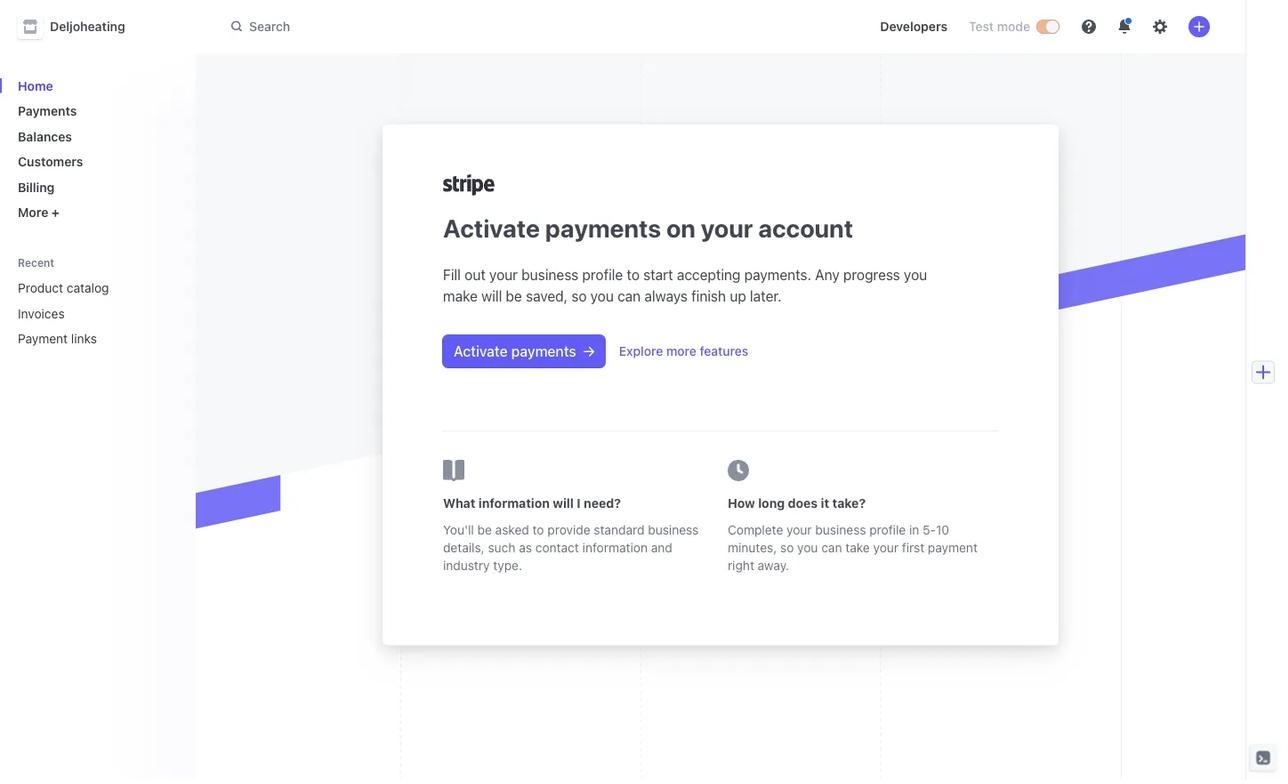 Task type: vqa. For each thing, say whether or not it's contained in the screenshot.
Deljoheating
yes



Task type: describe. For each thing, give the bounding box(es) containing it.
search
[[249, 19, 290, 34]]

any
[[815, 266, 840, 283]]

up
[[730, 288, 746, 305]]

invoices link
[[11, 299, 157, 328]]

and
[[651, 540, 673, 555]]

payments for activate payments on your account
[[545, 214, 661, 243]]

to inside you'll be asked to provide standard business details, such as contact information and industry type.
[[533, 522, 544, 537]]

product catalog link
[[11, 274, 157, 303]]

more
[[18, 205, 48, 220]]

payments for activate payments
[[511, 343, 576, 360]]

you'll be asked to provide standard business details, such as contact information and industry type.
[[443, 522, 699, 573]]

be inside you'll be asked to provide standard business details, such as contact information and industry type.
[[477, 522, 492, 537]]

activate payments on your account
[[443, 214, 853, 243]]

core navigation links element
[[11, 71, 182, 227]]

details,
[[443, 540, 485, 555]]

as
[[519, 540, 532, 555]]

payment
[[928, 540, 978, 555]]

payments.
[[744, 266, 811, 283]]

complete
[[728, 522, 783, 537]]

links
[[71, 331, 97, 346]]

deljoheating button
[[18, 14, 143, 39]]

does
[[788, 496, 818, 510]]

customers link
[[11, 147, 182, 176]]

fill out your business profile to start accepting payments. any progress you make will be saved, so you can always finish up later.
[[443, 266, 927, 305]]

customers
[[18, 154, 83, 169]]

balances link
[[11, 122, 182, 151]]

help image
[[1082, 20, 1096, 34]]

+
[[52, 205, 60, 220]]

how
[[728, 496, 755, 510]]

catalog
[[67, 281, 109, 295]]

payments
[[18, 104, 77, 118]]

0 horizontal spatial information
[[479, 496, 550, 510]]

payments link
[[11, 97, 182, 125]]

product
[[18, 281, 63, 295]]

activate payments link
[[443, 335, 605, 367]]

fill
[[443, 266, 461, 283]]

home link
[[11, 71, 182, 100]]

Search search field
[[221, 10, 723, 43]]

developers link
[[873, 12, 955, 41]]

stripe image
[[443, 174, 495, 196]]

notifications image
[[1118, 20, 1132, 34]]

your inside fill out your business profile to start accepting payments. any progress you make will be saved, so you can always finish up later.
[[489, 266, 518, 283]]

profile inside complete your business profile in 5-10 minutes, so you can take your first payment right away.
[[870, 522, 906, 537]]

more +
[[18, 205, 60, 220]]

to inside fill out your business profile to start accepting payments. any progress you make will be saved, so you can always finish up later.
[[627, 266, 640, 283]]

activate payments
[[454, 343, 576, 360]]

minutes,
[[728, 540, 777, 555]]

in
[[909, 522, 919, 537]]

account
[[758, 214, 853, 243]]

1 vertical spatial you
[[591, 288, 614, 305]]

complete your business profile in 5-10 minutes, so you can take your first payment right away.
[[728, 522, 978, 573]]

your right on
[[701, 214, 753, 243]]

start
[[643, 266, 673, 283]]

how long does it take?
[[728, 496, 866, 510]]

explore more features
[[619, 344, 749, 359]]

take?
[[833, 496, 866, 510]]

features
[[700, 344, 749, 359]]

so inside fill out your business profile to start accepting payments. any progress you make will be saved, so you can always finish up later.
[[572, 288, 587, 305]]

5-
[[923, 522, 936, 537]]

standard
[[594, 522, 645, 537]]

away.
[[758, 558, 789, 573]]

provide
[[548, 522, 590, 537]]

payment links
[[18, 331, 97, 346]]

can inside complete your business profile in 5-10 minutes, so you can take your first payment right away.
[[821, 540, 842, 555]]

Search text field
[[221, 10, 723, 43]]

what
[[443, 496, 476, 510]]



Task type: locate. For each thing, give the bounding box(es) containing it.
0 vertical spatial payments
[[545, 214, 661, 243]]

progress
[[843, 266, 900, 283]]

balances
[[18, 129, 72, 144]]

so up away.
[[780, 540, 794, 555]]

profile left in
[[870, 522, 906, 537]]

payments
[[545, 214, 661, 243], [511, 343, 576, 360]]

you
[[904, 266, 927, 283], [591, 288, 614, 305], [797, 540, 818, 555]]

industry
[[443, 558, 490, 573]]

out
[[465, 266, 486, 283]]

your
[[701, 214, 753, 243], [489, 266, 518, 283], [787, 522, 812, 537], [873, 540, 899, 555]]

to left start
[[627, 266, 640, 283]]

activate for activate payments
[[454, 343, 508, 360]]

activate for activate payments on your account
[[443, 214, 540, 243]]

payments inside the activate payments link
[[511, 343, 576, 360]]

mode
[[997, 19, 1030, 34]]

will left i
[[553, 496, 574, 510]]

information up asked
[[479, 496, 550, 510]]

payment links link
[[11, 324, 157, 353]]

1 horizontal spatial be
[[506, 288, 522, 305]]

on
[[666, 214, 696, 243]]

type.
[[493, 558, 522, 573]]

0 horizontal spatial to
[[533, 522, 544, 537]]

0 horizontal spatial so
[[572, 288, 587, 305]]

so right saved,
[[572, 288, 587, 305]]

business inside complete your business profile in 5-10 minutes, so you can take your first payment right away.
[[815, 522, 866, 537]]

1 horizontal spatial to
[[627, 266, 640, 283]]

1 vertical spatial will
[[553, 496, 574, 510]]

settings image
[[1153, 20, 1167, 34]]

1 horizontal spatial business
[[648, 522, 699, 537]]

1 horizontal spatial can
[[821, 540, 842, 555]]

to up contact
[[533, 522, 544, 537]]

0 horizontal spatial you
[[591, 288, 614, 305]]

later.
[[750, 288, 782, 305]]

1 horizontal spatial profile
[[870, 522, 906, 537]]

saved,
[[526, 288, 568, 305]]

1 vertical spatial profile
[[870, 522, 906, 537]]

will down out
[[481, 288, 502, 305]]

you right saved,
[[591, 288, 614, 305]]

information down standard
[[583, 540, 648, 555]]

activate down stripe image
[[443, 214, 540, 243]]

0 vertical spatial so
[[572, 288, 587, 305]]

accepting
[[677, 266, 741, 283]]

can inside fill out your business profile to start accepting payments. any progress you make will be saved, so you can always finish up later.
[[618, 288, 641, 305]]

can left take
[[821, 540, 842, 555]]

0 horizontal spatial profile
[[582, 266, 623, 283]]

1 vertical spatial information
[[583, 540, 648, 555]]

so
[[572, 288, 587, 305], [780, 540, 794, 555]]

business up and
[[648, 522, 699, 537]]

1 vertical spatial so
[[780, 540, 794, 555]]

be up such
[[477, 522, 492, 537]]

information
[[479, 496, 550, 510], [583, 540, 648, 555]]

business
[[522, 266, 579, 283], [648, 522, 699, 537], [815, 522, 866, 537]]

explore
[[619, 344, 663, 359]]

will inside fill out your business profile to start accepting payments. any progress you make will be saved, so you can always finish up later.
[[481, 288, 502, 305]]

payments up start
[[545, 214, 661, 243]]

information inside you'll be asked to provide standard business details, such as contact information and industry type.
[[583, 540, 648, 555]]

test
[[969, 19, 994, 34]]

1 horizontal spatial you
[[797, 540, 818, 555]]

you right progress
[[904, 266, 927, 283]]

will
[[481, 288, 502, 305], [553, 496, 574, 510]]

0 vertical spatial can
[[618, 288, 641, 305]]

developers
[[880, 19, 948, 34]]

it
[[821, 496, 829, 510]]

0 vertical spatial be
[[506, 288, 522, 305]]

be
[[506, 288, 522, 305], [477, 522, 492, 537]]

your left first
[[873, 540, 899, 555]]

so inside complete your business profile in 5-10 minutes, so you can take your first payment right away.
[[780, 540, 794, 555]]

business up saved,
[[522, 266, 579, 283]]

2 horizontal spatial business
[[815, 522, 866, 537]]

you'll
[[443, 522, 474, 537]]

always
[[645, 288, 688, 305]]

right
[[728, 558, 754, 573]]

0 vertical spatial profile
[[582, 266, 623, 283]]

profile inside fill out your business profile to start accepting payments. any progress you make will be saved, so you can always finish up later.
[[582, 266, 623, 283]]

recent element
[[0, 274, 196, 353]]

be left saved,
[[506, 288, 522, 305]]

need?
[[584, 496, 621, 510]]

you inside complete your business profile in 5-10 minutes, so you can take your first payment right away.
[[797, 540, 818, 555]]

1 vertical spatial payments
[[511, 343, 576, 360]]

test mode
[[969, 19, 1030, 34]]

your right out
[[489, 266, 518, 283]]

deljoheating
[[50, 19, 125, 34]]

2 horizontal spatial you
[[904, 266, 927, 283]]

take
[[846, 540, 870, 555]]

more
[[666, 344, 697, 359]]

business inside you'll be asked to provide standard business details, such as contact information and industry type.
[[648, 522, 699, 537]]

0 horizontal spatial will
[[481, 288, 502, 305]]

profile
[[582, 266, 623, 283], [870, 522, 906, 537]]

such
[[488, 540, 516, 555]]

2 vertical spatial you
[[797, 540, 818, 555]]

0 horizontal spatial business
[[522, 266, 579, 283]]

payment
[[18, 331, 68, 346]]

recent
[[18, 256, 54, 269]]

0 vertical spatial you
[[904, 266, 927, 283]]

0 vertical spatial activate
[[443, 214, 540, 243]]

1 horizontal spatial so
[[780, 540, 794, 555]]

0 horizontal spatial can
[[618, 288, 641, 305]]

0 horizontal spatial be
[[477, 522, 492, 537]]

billing
[[18, 180, 55, 194]]

activate down make
[[454, 343, 508, 360]]

0 vertical spatial to
[[627, 266, 640, 283]]

1 vertical spatial can
[[821, 540, 842, 555]]

payments left svg image
[[511, 343, 576, 360]]

explore more features link
[[619, 343, 749, 360]]

contact
[[535, 540, 579, 555]]

home
[[18, 78, 53, 93]]

invoices
[[18, 306, 65, 321]]

activate
[[443, 214, 540, 243], [454, 343, 508, 360]]

1 horizontal spatial will
[[553, 496, 574, 510]]

1 vertical spatial activate
[[454, 343, 508, 360]]

your down how long does it take?
[[787, 522, 812, 537]]

0 vertical spatial will
[[481, 288, 502, 305]]

be inside fill out your business profile to start accepting payments. any progress you make will be saved, so you can always finish up later.
[[506, 288, 522, 305]]

i
[[577, 496, 581, 510]]

profile left start
[[582, 266, 623, 283]]

first
[[902, 540, 925, 555]]

finish
[[692, 288, 726, 305]]

billing link
[[11, 173, 182, 202]]

recent navigation links element
[[0, 255, 196, 353]]

you down does
[[797, 540, 818, 555]]

1 vertical spatial to
[[533, 522, 544, 537]]

asked
[[495, 522, 529, 537]]

1 horizontal spatial information
[[583, 540, 648, 555]]

can left always
[[618, 288, 641, 305]]

business inside fill out your business profile to start accepting payments. any progress you make will be saved, so you can always finish up later.
[[522, 266, 579, 283]]

product catalog
[[18, 281, 109, 295]]

0 vertical spatial information
[[479, 496, 550, 510]]

long
[[758, 496, 785, 510]]

business up take
[[815, 522, 866, 537]]

what information will i need?
[[443, 496, 621, 510]]

1 vertical spatial be
[[477, 522, 492, 537]]

to
[[627, 266, 640, 283], [533, 522, 544, 537]]

10
[[936, 522, 949, 537]]

can
[[618, 288, 641, 305], [821, 540, 842, 555]]

make
[[443, 288, 478, 305]]

svg image
[[584, 346, 594, 357]]



